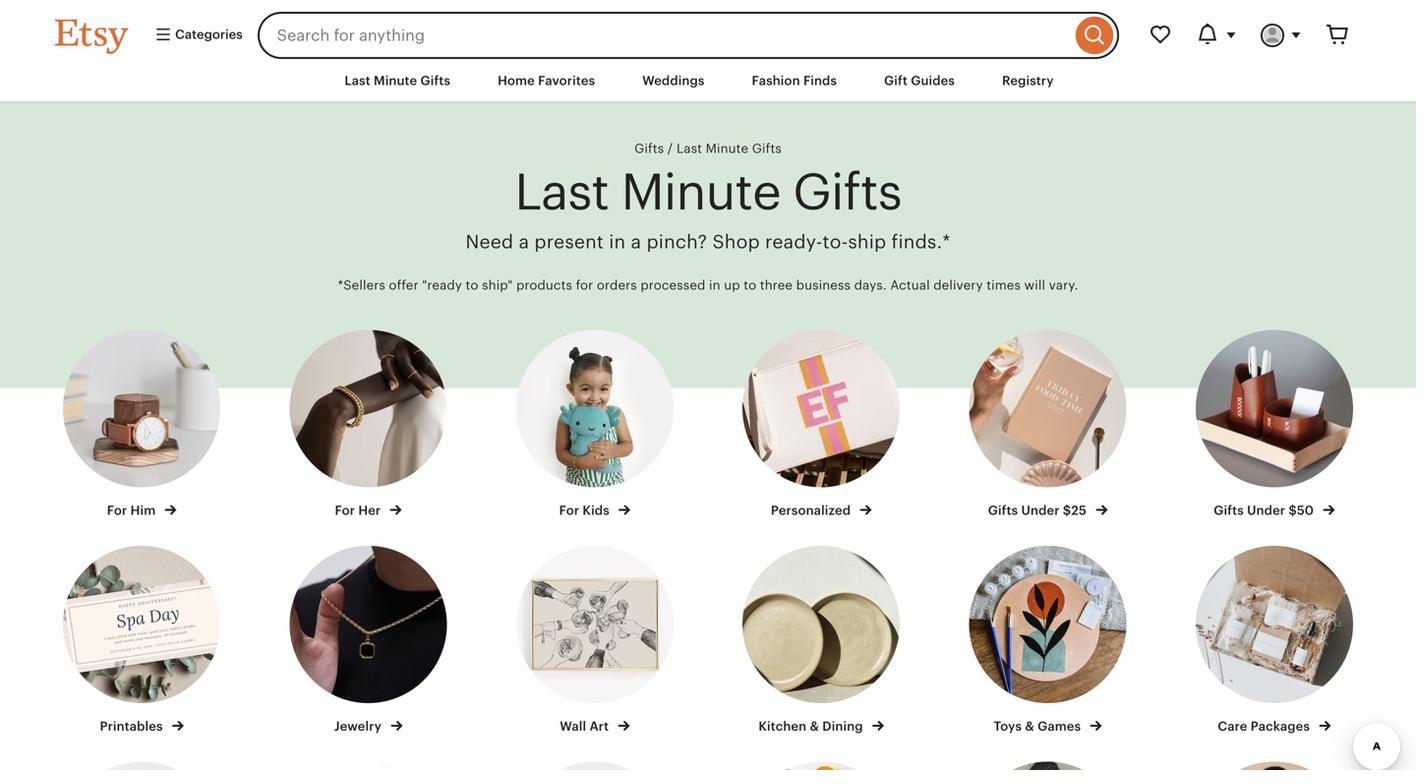 Task type: describe. For each thing, give the bounding box(es) containing it.
finds.*
[[892, 231, 951, 252]]

2 vertical spatial last
[[515, 163, 609, 220]]

2 vertical spatial minute
[[621, 163, 781, 220]]

gifts under $25
[[988, 503, 1090, 518]]

delivery
[[934, 278, 983, 293]]

under for $50
[[1247, 503, 1286, 518]]

2 a from the left
[[631, 231, 642, 252]]

home favorites
[[498, 73, 595, 88]]

gifts under $50 link
[[1179, 330, 1370, 519]]

favorites
[[538, 73, 595, 88]]

printables link
[[46, 546, 237, 735]]

pinch?
[[647, 231, 707, 252]]

business
[[796, 278, 851, 293]]

fashion finds link
[[737, 63, 852, 99]]

jewelry
[[334, 719, 385, 734]]

toys & games link
[[952, 546, 1144, 735]]

him
[[130, 503, 156, 518]]

dining
[[823, 719, 863, 734]]

up
[[724, 278, 740, 293]]

last minute gifts link
[[330, 63, 465, 99]]

$50
[[1289, 503, 1314, 518]]

need a present in a pinch? shop ready-to-ship finds.*
[[466, 231, 951, 252]]

weddings link
[[628, 63, 719, 99]]

gift guides
[[884, 73, 955, 88]]

guides
[[911, 73, 955, 88]]

packages
[[1251, 719, 1310, 734]]

menu bar containing last minute gifts
[[20, 59, 1397, 103]]

gifts link
[[635, 141, 664, 156]]

products
[[516, 278, 572, 293]]

last minute gifts inside 'menu bar'
[[345, 73, 451, 88]]

for for for kids
[[559, 503, 579, 518]]

toys
[[994, 719, 1022, 734]]

last inside 'menu bar'
[[345, 73, 371, 88]]

days.
[[854, 278, 887, 293]]

jewelry link
[[273, 546, 464, 735]]

for for for her
[[335, 503, 355, 518]]

under for $25
[[1021, 503, 1060, 518]]

fashion finds
[[752, 73, 837, 88]]

*sellers
[[338, 278, 385, 293]]

categories
[[172, 27, 243, 42]]

*sellers offer "ready to ship" products for orders processed in up to three business days. actual delivery times will vary.
[[338, 278, 1078, 293]]

kitchen & dining link
[[726, 546, 917, 735]]

present
[[534, 231, 604, 252]]

for kids link
[[499, 330, 690, 519]]

ship
[[848, 231, 886, 252]]

for her
[[335, 503, 384, 518]]

registry
[[1002, 73, 1054, 88]]

toys & games
[[994, 719, 1084, 734]]

2 to from the left
[[744, 278, 757, 293]]

gift
[[884, 73, 908, 88]]

gifts under $50
[[1214, 503, 1317, 518]]

none search field inside categories banner
[[257, 12, 1119, 59]]

for him link
[[46, 330, 237, 519]]

for him
[[107, 503, 159, 518]]

Search for anything text field
[[257, 12, 1071, 59]]

& for toys
[[1025, 719, 1035, 734]]



Task type: locate. For each thing, give the bounding box(es) containing it.
in
[[609, 231, 626, 252], [709, 278, 721, 293]]

wall
[[560, 719, 586, 734]]

home favorites link
[[483, 63, 610, 99]]

shop
[[713, 231, 760, 252]]

1 horizontal spatial for
[[335, 503, 355, 518]]

0 horizontal spatial under
[[1021, 503, 1060, 518]]

for inside for kids link
[[559, 503, 579, 518]]

None search field
[[257, 12, 1119, 59]]

care packages link
[[1179, 546, 1370, 735]]

weddings
[[642, 73, 705, 88]]

for left him
[[107, 503, 127, 518]]

a
[[519, 231, 529, 252], [631, 231, 642, 252]]

offer
[[389, 278, 419, 293]]

2 for from the left
[[335, 503, 355, 518]]

3 for from the left
[[559, 503, 579, 518]]

three
[[760, 278, 793, 293]]

0 horizontal spatial to
[[466, 278, 479, 293]]

printables
[[100, 719, 166, 734]]

2 under from the left
[[1247, 503, 1286, 518]]

1 horizontal spatial a
[[631, 231, 642, 252]]

0 horizontal spatial a
[[519, 231, 529, 252]]

0 horizontal spatial in
[[609, 231, 626, 252]]

her
[[358, 503, 381, 518]]

last
[[345, 73, 371, 88], [677, 141, 702, 156], [515, 163, 609, 220]]

1 horizontal spatial under
[[1247, 503, 1286, 518]]

2 vertical spatial last minute gifts
[[515, 163, 902, 220]]

0 vertical spatial in
[[609, 231, 626, 252]]

1 vertical spatial in
[[709, 278, 721, 293]]

under left $25
[[1021, 503, 1060, 518]]

ship"
[[482, 278, 513, 293]]

2 horizontal spatial for
[[559, 503, 579, 518]]

fashion
[[752, 73, 800, 88]]

1 horizontal spatial last
[[515, 163, 609, 220]]

for kids
[[559, 503, 613, 518]]

gift guides link
[[870, 63, 970, 99]]

for
[[576, 278, 593, 293]]

will
[[1024, 278, 1046, 293]]

1 & from the left
[[810, 719, 819, 734]]

1 vertical spatial last
[[677, 141, 702, 156]]

1 vertical spatial last minute gifts
[[677, 141, 782, 156]]

gifts up to-
[[793, 163, 902, 220]]

1 horizontal spatial &
[[1025, 719, 1035, 734]]

gifts left home on the top of page
[[420, 73, 451, 88]]

menu bar
[[20, 59, 1397, 103]]

minute inside 'menu bar'
[[374, 73, 417, 88]]

ready-
[[765, 231, 823, 252]]

need
[[466, 231, 514, 252]]

0 vertical spatial minute
[[374, 73, 417, 88]]

0 horizontal spatial for
[[107, 503, 127, 518]]

for inside for her link
[[335, 503, 355, 518]]

kitchen
[[759, 719, 807, 734]]

1 under from the left
[[1021, 503, 1060, 518]]

gifts down weddings link
[[635, 141, 664, 156]]

care packages
[[1218, 719, 1313, 734]]

registry link
[[987, 63, 1069, 99]]

for left her
[[335, 503, 355, 518]]

gifts inside 'menu bar'
[[420, 73, 451, 88]]

under
[[1021, 503, 1060, 518], [1247, 503, 1286, 518]]

1 a from the left
[[519, 231, 529, 252]]

orders
[[597, 278, 637, 293]]

2 horizontal spatial last
[[677, 141, 702, 156]]

minute
[[374, 73, 417, 88], [706, 141, 749, 156], [621, 163, 781, 220]]

& left dining
[[810, 719, 819, 734]]

in left the up
[[709, 278, 721, 293]]

1 to from the left
[[466, 278, 479, 293]]

wall art
[[560, 719, 612, 734]]

0 horizontal spatial last
[[345, 73, 371, 88]]

categories banner
[[20, 0, 1397, 59]]

$25
[[1063, 503, 1087, 518]]

to-
[[823, 231, 848, 252]]

finds
[[804, 73, 837, 88]]

0 vertical spatial last
[[345, 73, 371, 88]]

0 vertical spatial last minute gifts
[[345, 73, 451, 88]]

processed
[[641, 278, 706, 293]]

& right toys
[[1025, 719, 1035, 734]]

times
[[987, 278, 1021, 293]]

for for for him
[[107, 503, 127, 518]]

for her link
[[273, 330, 464, 519]]

in up orders
[[609, 231, 626, 252]]

kitchen & dining
[[759, 719, 866, 734]]

1 vertical spatial minute
[[706, 141, 749, 156]]

& for kitchen
[[810, 719, 819, 734]]

gifts down fashion at the right top
[[752, 141, 782, 156]]

wall art link
[[499, 546, 690, 735]]

gifts under $25 link
[[952, 330, 1144, 519]]

1 horizontal spatial in
[[709, 278, 721, 293]]

&
[[810, 719, 819, 734], [1025, 719, 1035, 734]]

kids
[[583, 503, 610, 518]]

"ready
[[422, 278, 462, 293]]

for
[[107, 503, 127, 518], [335, 503, 355, 518], [559, 503, 579, 518]]

last minute gifts
[[345, 73, 451, 88], [677, 141, 782, 156], [515, 163, 902, 220]]

1 for from the left
[[107, 503, 127, 518]]

0 horizontal spatial &
[[810, 719, 819, 734]]

to
[[466, 278, 479, 293], [744, 278, 757, 293]]

actual
[[890, 278, 930, 293]]

art
[[590, 719, 609, 734]]

gifts left $25
[[988, 503, 1018, 518]]

gifts inside "link"
[[1214, 503, 1244, 518]]

personalized link
[[726, 330, 917, 519]]

categories button
[[140, 18, 252, 53]]

home
[[498, 73, 535, 88]]

for inside for him link
[[107, 503, 127, 518]]

games
[[1038, 719, 1081, 734]]

1 horizontal spatial to
[[744, 278, 757, 293]]

care
[[1218, 719, 1248, 734]]

under inside "link"
[[1247, 503, 1286, 518]]

2 & from the left
[[1025, 719, 1035, 734]]

personalized
[[771, 503, 854, 518]]

to left ship"
[[466, 278, 479, 293]]

to right the up
[[744, 278, 757, 293]]

gifts left the $50
[[1214, 503, 1244, 518]]

vary.
[[1049, 278, 1078, 293]]

under left the $50
[[1247, 503, 1286, 518]]

a right the need
[[519, 231, 529, 252]]

gifts
[[420, 73, 451, 88], [635, 141, 664, 156], [752, 141, 782, 156], [793, 163, 902, 220], [988, 503, 1018, 518], [1214, 503, 1244, 518]]

a left pinch?
[[631, 231, 642, 252]]

for left kids
[[559, 503, 579, 518]]



Task type: vqa. For each thing, say whether or not it's contained in the screenshot.
'Kids'
yes



